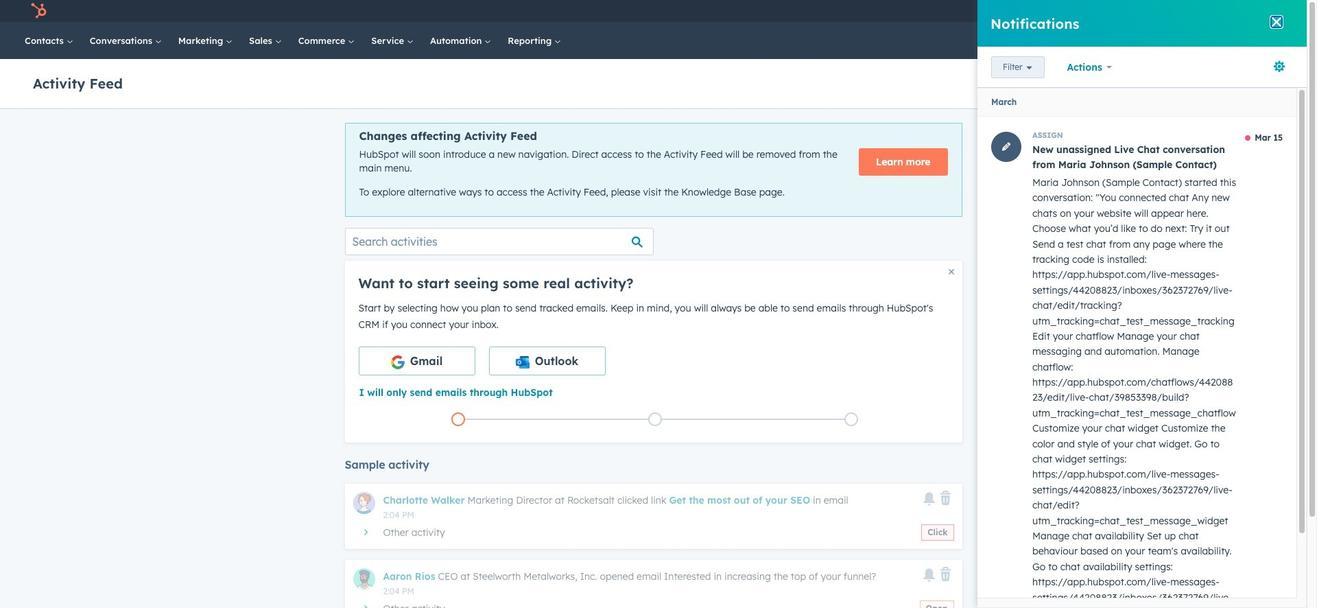 Task type: locate. For each thing, give the bounding box(es) containing it.
marketplaces image
[[1106, 6, 1118, 19]]

None checkbox
[[359, 346, 475, 375], [489, 346, 606, 375], [359, 346, 475, 375], [489, 346, 606, 375]]

Search activities search field
[[345, 228, 654, 255]]

close image
[[949, 269, 954, 274]]

menu
[[1005, 0, 1291, 22]]

list
[[360, 410, 950, 429]]

jacob simon image
[[1209, 5, 1222, 17]]



Task type: vqa. For each thing, say whether or not it's contained in the screenshot.
date
no



Task type: describe. For each thing, give the bounding box(es) containing it.
onboarding.steps.sendtrackedemailingmail.title image
[[652, 416, 659, 424]]

Search HubSpot search field
[[1104, 29, 1259, 52]]

onboarding.steps.finalstep.title image
[[848, 416, 855, 424]]



